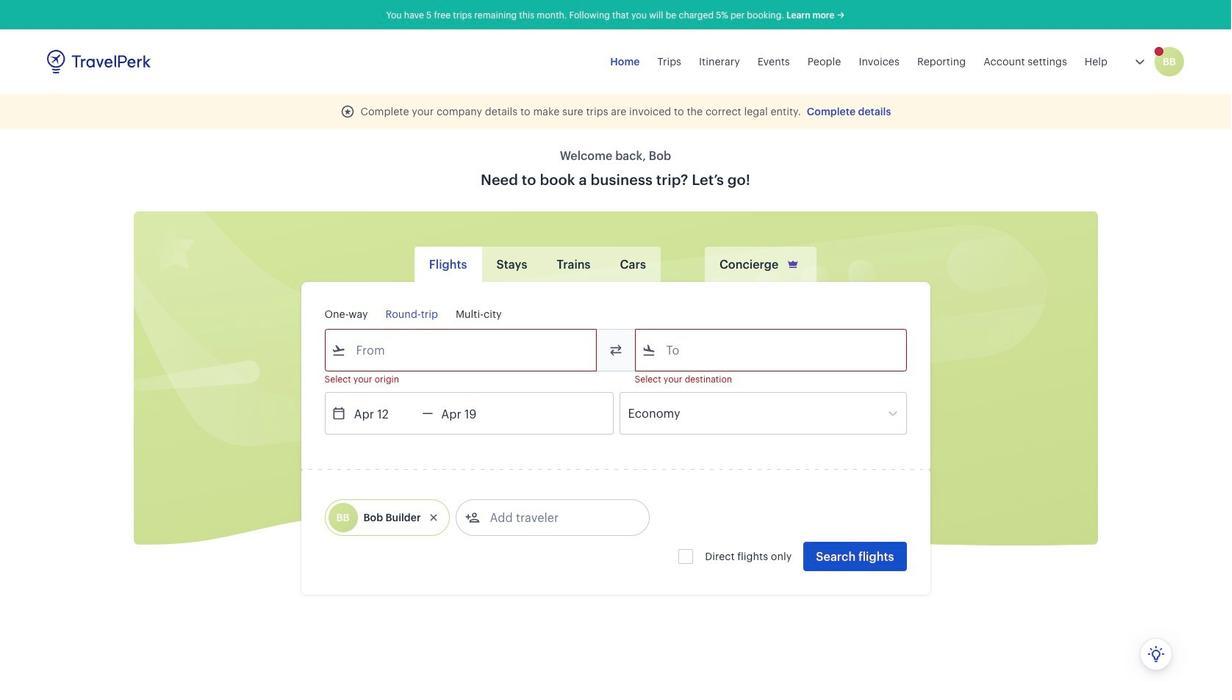 Task type: locate. For each thing, give the bounding box(es) containing it.
Return text field
[[433, 393, 510, 434]]

From search field
[[346, 339, 577, 362]]

Depart text field
[[346, 393, 422, 434]]



Task type: describe. For each thing, give the bounding box(es) containing it.
To search field
[[656, 339, 887, 362]]

Add traveler search field
[[480, 506, 632, 530]]



Task type: vqa. For each thing, say whether or not it's contained in the screenshot.
ADD FIRST TRAVELER search field
no



